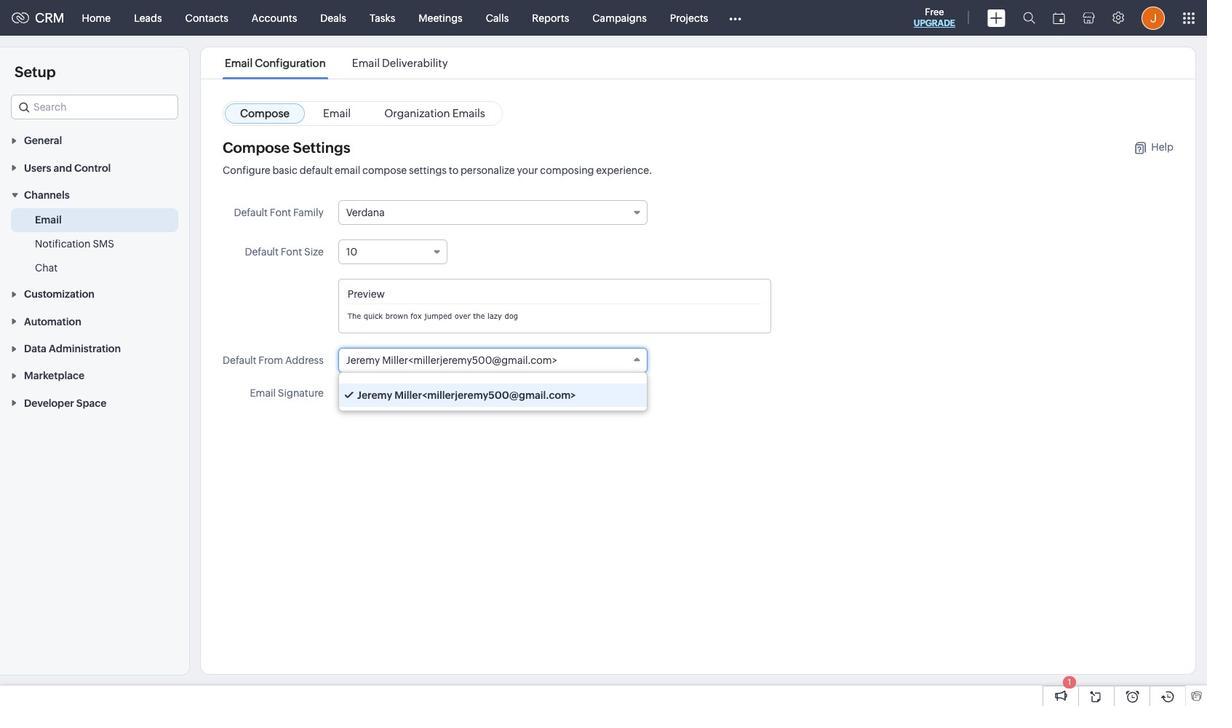Task type: vqa. For each thing, say whether or not it's contained in the screenshot.


Task type: describe. For each thing, give the bounding box(es) containing it.
marketplace
[[24, 370, 84, 382]]

configure
[[223, 164, 270, 176]]

compose
[[362, 164, 407, 176]]

Jeremy Miller<millerjeremy500@gmail.com> field
[[338, 348, 648, 373]]

compose link
[[225, 103, 305, 124]]

developer space
[[24, 397, 107, 409]]

jeremy miller<millerjeremy500@gmail.com> option
[[339, 384, 647, 407]]

default for default font size
[[245, 246, 279, 258]]

size
[[304, 246, 324, 258]]

email link inside channels 'region'
[[35, 213, 62, 227]]

address
[[285, 354, 324, 366]]

home
[[82, 12, 111, 24]]

notification sms
[[35, 238, 114, 250]]

configuration
[[255, 57, 326, 69]]

10
[[346, 246, 357, 258]]

contacts
[[185, 12, 228, 24]]

accounts link
[[240, 0, 309, 35]]

customization button
[[0, 280, 189, 307]]

email inside channels 'region'
[[35, 214, 62, 226]]

developer space button
[[0, 389, 189, 416]]

email for email configuration
[[225, 57, 253, 69]]

profile element
[[1133, 0, 1174, 35]]

administration
[[49, 343, 121, 355]]

projects
[[670, 12, 709, 24]]

email configuration
[[225, 57, 326, 69]]

tasks
[[370, 12, 395, 24]]

home link
[[70, 0, 122, 35]]

brown
[[386, 312, 408, 320]]

default font size
[[245, 246, 324, 258]]

email for email deliverability
[[352, 57, 380, 69]]

over
[[455, 312, 471, 320]]

free
[[925, 7, 944, 17]]

data administration button
[[0, 335, 189, 362]]

organization
[[384, 107, 450, 119]]

personalize
[[461, 164, 515, 176]]

list containing email configuration
[[212, 47, 461, 79]]

lazy
[[488, 312, 502, 320]]

Search text field
[[12, 95, 178, 119]]

the
[[473, 312, 485, 320]]

quick
[[364, 312, 383, 320]]

jumped
[[425, 312, 452, 320]]

default
[[300, 164, 333, 176]]

create menu image
[[988, 9, 1006, 27]]

add
[[338, 387, 358, 399]]

help
[[1152, 141, 1174, 152]]

reports
[[532, 12, 569, 24]]

sms
[[93, 238, 114, 250]]

search image
[[1023, 12, 1036, 24]]

data
[[24, 343, 47, 355]]

email signature
[[250, 387, 324, 399]]

email configuration link
[[223, 57, 328, 69]]

projects link
[[659, 0, 720, 35]]

dog
[[505, 312, 518, 320]]

2 signature from the left
[[384, 387, 429, 399]]

organization emails link
[[369, 103, 501, 124]]

notification sms link
[[35, 237, 114, 251]]

preview
[[348, 288, 385, 300]]

compose for compose
[[240, 107, 290, 119]]

deliverability
[[382, 57, 448, 69]]

space
[[76, 397, 107, 409]]

experience.
[[596, 164, 653, 176]]

automation button
[[0, 307, 189, 335]]

email
[[335, 164, 360, 176]]

organization emails
[[384, 107, 485, 119]]

users and control
[[24, 162, 111, 174]]

notification
[[35, 238, 91, 250]]

email deliverability
[[352, 57, 448, 69]]

email for email link to the top
[[323, 107, 351, 119]]

1
[[1068, 678, 1072, 686]]

font for family
[[270, 207, 291, 218]]

accounts
[[252, 12, 297, 24]]

new
[[360, 387, 381, 399]]

tasks link
[[358, 0, 407, 35]]

campaigns
[[593, 12, 647, 24]]

default for default font family
[[234, 207, 268, 218]]

jeremy miller<millerjeremy500@gmail.com> inside field
[[346, 354, 557, 366]]

channels region
[[0, 208, 189, 280]]

control
[[74, 162, 111, 174]]

fox
[[411, 312, 422, 320]]

reports link
[[521, 0, 581, 35]]



Task type: locate. For each thing, give the bounding box(es) containing it.
1 vertical spatial default
[[245, 246, 279, 258]]

setup
[[15, 63, 56, 80]]

font left size
[[281, 246, 302, 258]]

basic
[[273, 164, 298, 176]]

0 vertical spatial jeremy
[[346, 354, 380, 366]]

email
[[225, 57, 253, 69], [352, 57, 380, 69], [323, 107, 351, 119], [35, 214, 62, 226], [250, 387, 276, 399]]

calls
[[486, 12, 509, 24]]

compose settings
[[223, 139, 351, 156]]

free upgrade
[[914, 7, 956, 28]]

crm
[[35, 10, 64, 25]]

leads
[[134, 12, 162, 24]]

channels button
[[0, 181, 189, 208]]

jeremy inside field
[[346, 354, 380, 366]]

users and control button
[[0, 154, 189, 181]]

0 vertical spatial jeremy miller<millerjeremy500@gmail.com>
[[346, 354, 557, 366]]

marketplace button
[[0, 362, 189, 389]]

None field
[[11, 95, 178, 119]]

profile image
[[1142, 6, 1165, 29]]

email inside email link
[[323, 107, 351, 119]]

campaigns link
[[581, 0, 659, 35]]

signature right new
[[384, 387, 429, 399]]

email link
[[308, 103, 366, 124], [35, 213, 62, 227]]

emails
[[452, 107, 485, 119]]

email link up the settings
[[308, 103, 366, 124]]

meetings link
[[407, 0, 474, 35]]

leads link
[[122, 0, 174, 35]]

0 vertical spatial miller<millerjeremy500@gmail.com>
[[382, 354, 557, 366]]

font
[[270, 207, 291, 218], [281, 246, 302, 258]]

settings
[[409, 164, 447, 176]]

jeremy miller<millerjeremy500@gmail.com> down jeremy miller<millerjeremy500@gmail.com> field
[[357, 389, 576, 401]]

jeremy miller<millerjeremy500@gmail.com> down over
[[346, 354, 557, 366]]

search element
[[1015, 0, 1044, 36]]

1 vertical spatial miller<millerjeremy500@gmail.com>
[[395, 389, 576, 401]]

upgrade
[[914, 18, 956, 28]]

0 vertical spatial email link
[[308, 103, 366, 124]]

miller<millerjeremy500@gmail.com> up jeremy miller<millerjeremy500@gmail.com> option
[[382, 354, 557, 366]]

automation
[[24, 316, 81, 327]]

email down channels
[[35, 214, 62, 226]]

signature down address
[[278, 387, 324, 399]]

default down default font family
[[245, 246, 279, 258]]

your
[[517, 164, 538, 176]]

compose up compose settings
[[240, 107, 290, 119]]

miller<millerjeremy500@gmail.com> down jeremy miller<millerjeremy500@gmail.com> field
[[395, 389, 576, 401]]

email up the settings
[[323, 107, 351, 119]]

jeremy inside option
[[357, 389, 393, 401]]

email deliverability link
[[350, 57, 450, 69]]

the
[[348, 312, 361, 320]]

Other Modules field
[[720, 6, 751, 29]]

email down from
[[250, 387, 276, 399]]

default for default from address
[[223, 354, 257, 366]]

font for size
[[281, 246, 302, 258]]

channels
[[24, 189, 70, 201]]

default font family
[[234, 207, 324, 218]]

users
[[24, 162, 51, 174]]

email down "tasks"
[[352, 57, 380, 69]]

default down 'configure'
[[234, 207, 268, 218]]

default from address
[[223, 354, 324, 366]]

settings
[[293, 139, 351, 156]]

calendar image
[[1053, 12, 1066, 24]]

1 horizontal spatial email link
[[308, 103, 366, 124]]

1 vertical spatial font
[[281, 246, 302, 258]]

deals
[[320, 12, 346, 24]]

1 vertical spatial jeremy
[[357, 389, 393, 401]]

deals link
[[309, 0, 358, 35]]

contacts link
[[174, 0, 240, 35]]

chat link
[[35, 261, 58, 275]]

email link down channels
[[35, 213, 62, 227]]

and
[[54, 162, 72, 174]]

general button
[[0, 127, 189, 154]]

1 vertical spatial compose
[[223, 139, 290, 156]]

jeremy miller<millerjeremy500@gmail.com>
[[346, 354, 557, 366], [357, 389, 576, 401]]

0 vertical spatial default
[[234, 207, 268, 218]]

crm link
[[12, 10, 64, 25]]

miller<millerjeremy500@gmail.com> inside option
[[395, 389, 576, 401]]

default left from
[[223, 354, 257, 366]]

compose
[[240, 107, 290, 119], [223, 139, 290, 156]]

2 vertical spatial default
[[223, 354, 257, 366]]

from
[[259, 354, 283, 366]]

0 vertical spatial font
[[270, 207, 291, 218]]

miller<millerjeremy500@gmail.com>
[[382, 354, 557, 366], [395, 389, 576, 401]]

font left family
[[270, 207, 291, 218]]

data administration
[[24, 343, 121, 355]]

0 horizontal spatial email link
[[35, 213, 62, 227]]

1 horizontal spatial signature
[[384, 387, 429, 399]]

family
[[293, 207, 324, 218]]

10 field
[[338, 239, 448, 264]]

0 vertical spatial compose
[[240, 107, 290, 119]]

compose inside compose link
[[240, 107, 290, 119]]

general
[[24, 135, 62, 147]]

composing
[[540, 164, 594, 176]]

jeremy miller<millerjeremy500@gmail.com> inside option
[[357, 389, 576, 401]]

verdana
[[346, 207, 385, 218]]

list
[[212, 47, 461, 79]]

developer
[[24, 397, 74, 409]]

signature
[[278, 387, 324, 399], [384, 387, 429, 399]]

1 vertical spatial email link
[[35, 213, 62, 227]]

add new signature
[[338, 387, 429, 399]]

compose for compose settings
[[223, 139, 290, 156]]

jeremy
[[346, 354, 380, 366], [357, 389, 393, 401]]

miller<millerjeremy500@gmail.com> inside field
[[382, 354, 557, 366]]

chat
[[35, 262, 58, 274]]

to
[[449, 164, 459, 176]]

1 vertical spatial jeremy miller<millerjeremy500@gmail.com>
[[357, 389, 576, 401]]

calls link
[[474, 0, 521, 35]]

0 horizontal spatial signature
[[278, 387, 324, 399]]

1 signature from the left
[[278, 387, 324, 399]]

Verdana field
[[338, 200, 648, 225]]

configure basic default email compose settings to personalize your composing experience.
[[223, 164, 653, 176]]

email left configuration at the top of the page
[[225, 57, 253, 69]]

customization
[[24, 289, 95, 300]]

email for email signature
[[250, 387, 276, 399]]

the quick brown fox jumped over the lazy dog
[[348, 312, 518, 320]]

create menu element
[[979, 0, 1015, 35]]

compose up 'configure'
[[223, 139, 290, 156]]



